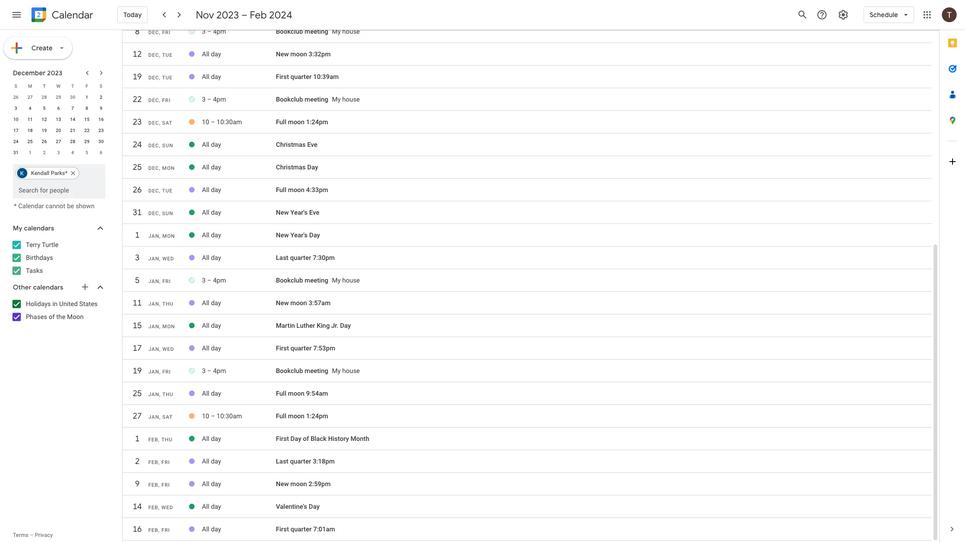 Task type: describe. For each thing, give the bounding box(es) containing it.
3 inside "element"
[[57, 150, 60, 155]]

23 row
[[123, 114, 932, 135]]

holidays
[[26, 300, 51, 308]]

new moon 3:57am
[[276, 299, 331, 307]]

3:32pm
[[309, 50, 331, 58]]

feb , thu
[[148, 437, 173, 443]]

27 for "27" link
[[132, 411, 141, 422]]

– for 27
[[211, 413, 215, 420]]

1 vertical spatial 4
[[71, 150, 74, 155]]

dec for 8
[[148, 30, 159, 35]]

28 element
[[67, 136, 78, 147]]

2 1 row from the top
[[123, 431, 932, 452]]

shown
[[76, 202, 95, 210]]

row containing 24
[[9, 136, 108, 147]]

27 for november 27 element
[[27, 94, 33, 100]]

january 6 element
[[96, 147, 107, 158]]

16 row
[[123, 521, 932, 543]]

create
[[31, 44, 53, 52]]

19 for all
[[132, 71, 141, 82]]

of inside 1 'row'
[[303, 435, 309, 443]]

day for first quarter 7:01am
[[211, 526, 221, 534]]

7:01am
[[313, 526, 335, 534]]

feb , fri for 16
[[148, 528, 170, 534]]

all for valentine's day
[[202, 503, 209, 511]]

3:18pm
[[313, 458, 335, 466]]

day for 25
[[307, 164, 318, 171]]

history
[[328, 435, 349, 443]]

other calendars button
[[2, 280, 115, 295]]

26 for "26" link
[[132, 185, 141, 195]]

terms – privacy
[[13, 533, 53, 539]]

3 inside 5 row
[[202, 277, 206, 284]]

15 row
[[123, 318, 932, 339]]

all day for new moon 3:57am
[[202, 299, 221, 307]]

tasks
[[26, 267, 43, 275]]

0 horizontal spatial 6
[[57, 105, 60, 111]]

moon for 27
[[288, 413, 305, 420]]

january 3 element
[[53, 147, 64, 158]]

dec , sun for 24
[[148, 143, 173, 149]]

selected people list box
[[13, 165, 105, 182]]

27 element
[[53, 136, 64, 147]]

3 inside 8 row
[[202, 28, 206, 35]]

2 19 row from the top
[[123, 363, 932, 384]]

7:53pm
[[313, 345, 335, 352]]

16 link
[[129, 521, 146, 538]]

13 element
[[53, 114, 64, 125]]

states
[[79, 300, 98, 308]]

all for full moon 4:33pm
[[202, 186, 209, 194]]

3 link
[[129, 250, 146, 266]]

12 row
[[123, 46, 932, 67]]

last quarter 7:30pm
[[276, 254, 335, 262]]

last for 3
[[276, 254, 288, 262]]

25 inside 25 element
[[27, 139, 33, 144]]

my for 5
[[332, 277, 341, 284]]

phases of the moon
[[26, 313, 84, 321]]

month
[[351, 435, 369, 443]]

* for * calendar cannot be shown
[[14, 202, 17, 210]]

row containing 26
[[9, 92, 108, 103]]

moon
[[67, 313, 84, 321]]

jan , mon for 15
[[148, 324, 175, 330]]

bookclub meeting button for 5
[[276, 277, 328, 284]]

2 s from the left
[[100, 83, 102, 89]]

year's for 31
[[290, 209, 308, 216]]

valentine's day button
[[276, 503, 320, 511]]

7:30pm
[[313, 254, 335, 262]]

january 4 element
[[67, 147, 78, 158]]

1 s from the left
[[14, 83, 17, 89]]

dec , sat
[[148, 120, 173, 126]]

1 19 row from the top
[[123, 68, 932, 90]]

8 inside december 2023 grid
[[86, 105, 88, 111]]

wed for 17
[[162, 347, 174, 352]]

full moon 4:33pm button
[[276, 186, 328, 194]]

22 element
[[81, 125, 92, 136]]

jan , thu for 11
[[148, 301, 174, 307]]

0 vertical spatial 5
[[43, 105, 46, 111]]

november 27 element
[[25, 92, 36, 103]]

10:30am for 23
[[217, 118, 242, 126]]

14 row
[[123, 499, 932, 520]]

all day for martin luther king jr. day
[[202, 322, 221, 330]]

0 horizontal spatial 4
[[29, 105, 31, 111]]

the
[[56, 313, 65, 321]]

december
[[13, 69, 46, 77]]

11 link
[[129, 295, 146, 312]]

all for new year's day
[[202, 231, 209, 239]]

add other calendars image
[[80, 283, 90, 292]]

2 link
[[129, 454, 146, 470]]

new for 11
[[276, 299, 289, 307]]

20
[[56, 128, 61, 133]]

all for new moon 3:57am
[[202, 299, 209, 307]]

22 for '22' element
[[84, 128, 89, 133]]

3 – 4pm for 5
[[202, 277, 226, 284]]

, for 3 link
[[159, 256, 161, 262]]

other calendars list
[[2, 297, 115, 325]]

1 link for first
[[129, 431, 146, 447]]

8 link
[[129, 23, 146, 40]]

eve inside 31 row
[[309, 209, 319, 216]]

november 30 element
[[67, 92, 78, 103]]

Search for people text field
[[18, 182, 100, 199]]

feb , wed
[[148, 505, 173, 511]]

valentine's day
[[276, 503, 320, 511]]

full moon 1:24pm for 23
[[276, 118, 328, 126]]

all day cell for last quarter 7:30pm
[[202, 251, 276, 265]]

– for 23
[[211, 118, 215, 126]]

19 element
[[39, 125, 50, 136]]

all day for christmas day
[[202, 164, 221, 171]]

calendar inside the calendar element
[[52, 9, 93, 21]]

new moon 3:57am button
[[276, 299, 331, 307]]

fri for 8
[[162, 30, 171, 35]]

jr.
[[331, 322, 339, 330]]

united
[[59, 300, 78, 308]]

5 for january 5 element on the top left of the page
[[86, 150, 88, 155]]

full for 23
[[276, 118, 286, 126]]

3 – 4pm for 19
[[202, 367, 226, 375]]

feb for 9
[[148, 483, 158, 488]]

kendall parks, selected option
[[15, 166, 80, 181]]

new moon 3:32pm
[[276, 50, 331, 58]]

wed for 3
[[162, 256, 174, 262]]

november 26 element
[[10, 92, 21, 103]]

12 for '12' element in the top left of the page
[[42, 116, 47, 122]]

fri for 9
[[162, 483, 170, 488]]

2023 for nov
[[216, 8, 239, 21]]

all day for new moon 3:32pm
[[202, 50, 221, 58]]

, for 24 link at the top
[[159, 143, 161, 149]]

day inside 15 row
[[340, 322, 351, 330]]

17 element
[[10, 125, 21, 136]]

jan for 19
[[148, 369, 159, 375]]

1 vertical spatial calendar
[[18, 202, 44, 210]]

my calendars
[[13, 224, 54, 233]]

26 row
[[123, 182, 932, 203]]

nov 2023 – feb 2024
[[196, 8, 292, 21]]

other calendars
[[13, 284, 63, 292]]

jan for 27
[[148, 415, 159, 420]]

thu for 25
[[162, 392, 174, 398]]

10 element
[[10, 114, 21, 125]]

last quarter 3:18pm button
[[276, 458, 335, 466]]

holidays in united states
[[26, 300, 98, 308]]

all day for christmas eve
[[202, 141, 221, 149]]

15 element
[[81, 114, 92, 125]]

create button
[[4, 37, 72, 59]]

martin
[[276, 322, 295, 330]]

full moon 9:54am
[[276, 390, 328, 398]]

martin luther king jr. day button
[[276, 322, 351, 330]]

full moon 4:33pm
[[276, 186, 328, 194]]

row group containing 26
[[9, 92, 108, 158]]

24 link
[[129, 136, 146, 153]]

nov
[[196, 8, 214, 21]]

birthdays
[[26, 254, 53, 262]]

privacy
[[35, 533, 53, 539]]

today
[[123, 11, 142, 19]]

feb for 14
[[148, 505, 158, 511]]

, for 17 'link'
[[159, 347, 161, 352]]

moon for 25
[[288, 390, 305, 398]]

all for first quarter 7:53pm
[[202, 345, 209, 352]]

all day for first quarter 7:01am
[[202, 526, 221, 534]]

bookclub for 22
[[276, 96, 303, 103]]

sun for 31
[[162, 211, 173, 217]]

27 link
[[129, 408, 146, 425]]

all for last quarter 7:30pm
[[202, 254, 209, 262]]

row containing s
[[9, 80, 108, 92]]

first quarter 10:39am
[[276, 73, 339, 81]]

all for christmas day
[[202, 164, 209, 171]]

28 for 28 element
[[70, 139, 75, 144]]

1 1 row from the top
[[123, 227, 932, 248]]

27 row
[[123, 408, 932, 429]]

black
[[311, 435, 327, 443]]

christmas day button
[[276, 164, 318, 171]]

22 row
[[123, 91, 932, 112]]

dec , tue for 26
[[148, 188, 173, 194]]

my inside dropdown button
[[13, 224, 22, 233]]

first quarter 7:53pm button
[[276, 345, 335, 352]]

10 for 23
[[202, 118, 209, 126]]

21
[[70, 128, 75, 133]]

14 link
[[129, 499, 146, 515]]

9 inside row
[[135, 479, 139, 490]]

0 vertical spatial 2
[[100, 94, 102, 100]]

first for 1
[[276, 435, 289, 443]]

meeting for 5
[[305, 277, 328, 284]]

january 1 element
[[25, 147, 36, 158]]

7
[[71, 105, 74, 111]]

jan for 3
[[148, 256, 159, 262]]

1 down 25 element
[[29, 150, 31, 155]]

first quarter 7:01am button
[[276, 526, 335, 534]]

last quarter 7:30pm button
[[276, 254, 335, 262]]

privacy link
[[35, 533, 53, 539]]

2024
[[269, 8, 292, 21]]

15 link
[[129, 318, 146, 334]]

2 row
[[123, 454, 932, 475]]

, for 12 link
[[159, 52, 161, 58]]

, for 8 link
[[159, 30, 161, 35]]

first for 17
[[276, 345, 289, 352]]

26 link
[[129, 182, 146, 198]]

december 2023 grid
[[9, 80, 108, 158]]

31 row
[[123, 204, 932, 226]]

phases
[[26, 313, 47, 321]]

bookclub for 8
[[276, 28, 303, 35]]

12 element
[[39, 114, 50, 125]]

schedule button
[[864, 4, 914, 26]]

day for 1
[[291, 435, 301, 443]]

31 link
[[129, 204, 146, 221]]

valentine's
[[276, 503, 307, 511]]

row containing 31
[[9, 147, 108, 158]]

2 25 row from the top
[[123, 386, 932, 407]]

all day cell for full moon 9:54am
[[202, 386, 276, 401]]

1 25 row from the top
[[123, 159, 932, 180]]

cell for 8
[[276, 24, 927, 39]]

, for 31 link
[[159, 211, 161, 217]]

christmas day
[[276, 164, 318, 171]]

25 link for full
[[129, 386, 146, 402]]

full moon 9:54am button
[[276, 390, 328, 398]]

new moon 3:32pm button
[[276, 50, 331, 58]]

19 for 3
[[132, 366, 141, 377]]

25 element
[[25, 136, 36, 147]]

29 element
[[81, 136, 92, 147]]

12 link
[[129, 46, 146, 62]]

* calendar cannot be shown
[[14, 202, 95, 210]]

25 for christmas
[[132, 162, 141, 173]]

3 inside 19 row
[[202, 367, 206, 375]]

martin luther king jr. day
[[276, 322, 351, 330]]

be
[[67, 202, 74, 210]]

cannot
[[46, 202, 65, 210]]

10:39am
[[313, 73, 339, 81]]

1 vertical spatial 6
[[100, 150, 102, 155]]

– for 8
[[207, 28, 212, 35]]

new moon 2:59pm button
[[276, 481, 331, 488]]

1 t from the left
[[43, 83, 46, 89]]

terms
[[13, 533, 29, 539]]

3 – 4pm cell for 19
[[202, 364, 276, 379]]

w
[[56, 83, 61, 89]]

30 for november 30 element
[[70, 94, 75, 100]]

cell for 5
[[276, 273, 927, 288]]

all for new moon 3:32pm
[[202, 50, 209, 58]]

november 28 element
[[39, 92, 50, 103]]

king
[[317, 322, 330, 330]]



Task type: vqa. For each thing, say whether or not it's contained in the screenshot.
11 Am
no



Task type: locate. For each thing, give the bounding box(es) containing it.
all inside 31 row
[[202, 209, 209, 216]]

18 element
[[25, 125, 36, 136]]

, inside 12 row
[[159, 52, 161, 58]]

1 vertical spatial year's
[[290, 231, 308, 239]]

jan inside 15 row
[[148, 324, 159, 330]]

dec right 12 link
[[148, 52, 159, 58]]

moon for 9
[[290, 481, 307, 488]]

3 feb , fri from the top
[[148, 528, 170, 534]]

all day inside 17 row
[[202, 345, 221, 352]]

new for 1
[[276, 231, 289, 239]]

1 tue from the top
[[162, 52, 173, 58]]

dec , sun
[[148, 143, 173, 149], [148, 211, 173, 217]]

fri inside 5 row
[[162, 279, 171, 285]]

1 jan from the top
[[148, 233, 159, 239]]

0 vertical spatial 26
[[13, 94, 19, 100]]

1 19 link from the top
[[129, 68, 146, 85]]

1 vertical spatial of
[[303, 435, 309, 443]]

all inside the 16 row
[[202, 526, 209, 534]]

3 tue from the top
[[162, 188, 173, 194]]

1 vertical spatial dec , tue
[[148, 75, 173, 81]]

christmas eve
[[276, 141, 318, 149]]

6 down "november 29" element
[[57, 105, 60, 111]]

quarter down "luther"
[[291, 345, 312, 352]]

day inside 31 row
[[211, 209, 221, 216]]

day right valentine's
[[309, 503, 320, 511]]

jan , sat
[[148, 415, 173, 420]]

1 horizontal spatial 27
[[56, 139, 61, 144]]

1 vertical spatial eve
[[309, 209, 319, 216]]

0 horizontal spatial 12
[[42, 116, 47, 122]]

0 vertical spatial feb , fri
[[148, 460, 170, 466]]

sat inside 23 row
[[162, 120, 173, 126]]

1 horizontal spatial 23
[[132, 117, 141, 127]]

1 3 – 4pm from the top
[[202, 28, 226, 35]]

my
[[332, 28, 341, 35], [332, 96, 341, 103], [13, 224, 22, 233], [332, 277, 341, 284], [332, 367, 341, 375]]

24 down the 17 element at the left top of the page
[[13, 139, 19, 144]]

1 vertical spatial feb , fri
[[148, 483, 170, 488]]

28 for november 28 element
[[42, 94, 47, 100]]

25 up "27" link
[[132, 389, 141, 399]]

full
[[276, 118, 286, 126], [276, 186, 286, 194], [276, 390, 286, 398], [276, 413, 286, 420]]

mon inside 1 'row'
[[162, 233, 175, 239]]

23 down 22 link
[[132, 117, 141, 127]]

all day for first day of black history month
[[202, 435, 221, 443]]

bookclub up the new moon 3:57am
[[276, 277, 303, 284]]

7 all from the top
[[202, 231, 209, 239]]

quarter inside 3 row
[[290, 254, 311, 262]]

full inside 27 row
[[276, 413, 286, 420]]

6
[[57, 105, 60, 111], [100, 150, 102, 155]]

day for full moon 9:54am
[[211, 390, 221, 398]]

0 vertical spatial 4
[[29, 105, 31, 111]]

12 up 19 element
[[42, 116, 47, 122]]

first inside the 16 row
[[276, 526, 289, 534]]

christmas for 25
[[276, 164, 306, 171]]

3 bookclub meeting button from the top
[[276, 277, 328, 284]]

2 19 link from the top
[[129, 363, 146, 380]]

1 horizontal spatial 24
[[132, 139, 141, 150]]

bookclub meeting button up the new moon 3:32pm
[[276, 28, 328, 35]]

14 inside row
[[132, 502, 141, 512]]

20 element
[[53, 125, 64, 136]]

19 inside row group
[[42, 128, 47, 133]]

14 all day from the top
[[202, 458, 221, 466]]

6 all day cell from the top
[[202, 205, 276, 220]]

0 horizontal spatial of
[[49, 313, 55, 321]]

2 dec , tue from the top
[[148, 75, 173, 81]]

moon left 2:59pm
[[290, 481, 307, 488]]

in
[[52, 300, 58, 308]]

0 horizontal spatial 29
[[56, 94, 61, 100]]

all day cell
[[202, 47, 276, 61], [202, 69, 276, 84], [202, 137, 276, 152], [202, 160, 276, 175], [202, 183, 276, 197], [202, 205, 276, 220], [202, 228, 276, 243], [202, 251, 276, 265], [202, 296, 276, 311], [202, 319, 276, 333], [202, 341, 276, 356], [202, 386, 276, 401], [202, 432, 276, 447], [202, 454, 276, 469], [202, 477, 276, 492], [202, 500, 276, 515], [202, 522, 276, 537]]

all day cell inside 11 'row'
[[202, 296, 276, 311]]

26 element
[[39, 136, 50, 147]]

jan
[[148, 233, 159, 239], [148, 256, 159, 262], [148, 279, 159, 285], [148, 301, 159, 307], [148, 324, 159, 330], [148, 347, 159, 352], [148, 369, 159, 375], [148, 392, 159, 398], [148, 415, 159, 420]]

first down martin
[[276, 345, 289, 352]]

1 vertical spatial jan , wed
[[148, 347, 174, 352]]

2 down 26 element
[[43, 150, 46, 155]]

3 – 4pm for 8
[[202, 28, 226, 35]]

1 horizontal spatial 2023
[[216, 8, 239, 21]]

jan , fri right 5 link
[[148, 279, 171, 285]]

tue for 19
[[162, 75, 173, 81]]

12 for 12 link
[[132, 49, 141, 59]]

all inside the 14 row
[[202, 503, 209, 511]]

new inside '9' row
[[276, 481, 289, 488]]

year's inside 31 row
[[290, 209, 308, 216]]

all for last quarter 3:18pm
[[202, 458, 209, 466]]

dec right the 23 link
[[148, 120, 159, 126]]

11 row
[[123, 295, 932, 316]]

moon left 3:57am
[[290, 299, 307, 307]]

1 10 – 10:30am from the top
[[202, 118, 242, 126]]

1 10:30am from the top
[[217, 118, 242, 126]]

3 – 4pm inside 8 row
[[202, 28, 226, 35]]

bookclub inside 8 row
[[276, 28, 303, 35]]

16 all day from the top
[[202, 503, 221, 511]]

24 inside december 2023 grid
[[13, 139, 19, 144]]

dec for 26
[[148, 188, 159, 194]]

bookclub meeting my house down 10:39am
[[276, 96, 360, 103]]

2023
[[216, 8, 239, 21], [47, 69, 62, 77]]

11 element
[[25, 114, 36, 125]]

my inside 8 row
[[332, 28, 341, 35]]

23 element
[[96, 125, 107, 136]]

7 all day cell from the top
[[202, 228, 276, 243]]

1:24pm inside 23 row
[[306, 118, 328, 126]]

none search field containing * calendar cannot be shown
[[0, 161, 115, 210]]

1 down "27" link
[[135, 434, 139, 444]]

moon down "full moon 9:54am" button
[[288, 413, 305, 420]]

0 vertical spatial sun
[[162, 143, 173, 149]]

5 up 11 link
[[135, 275, 139, 286]]

eve inside "24" row
[[307, 141, 318, 149]]

25 row
[[123, 159, 932, 180], [123, 386, 932, 407]]

full moon 1:24pm
[[276, 118, 328, 126], [276, 413, 328, 420]]

1 jan , thu from the top
[[148, 301, 174, 307]]

9 all from the top
[[202, 299, 209, 307]]

day
[[307, 164, 318, 171], [309, 231, 320, 239], [340, 322, 351, 330], [291, 435, 301, 443], [309, 503, 320, 511]]

23 down 16 element
[[98, 128, 104, 133]]

1 vertical spatial christmas
[[276, 164, 306, 171]]

1 horizontal spatial 2
[[100, 94, 102, 100]]

1:24pm for 23
[[306, 118, 328, 126]]

january 5 element
[[81, 147, 92, 158]]

thu up "jan , sat"
[[162, 392, 174, 398]]

0 vertical spatial *
[[65, 170, 67, 177]]

3 bookclub meeting my house from the top
[[276, 277, 360, 284]]

bookclub meeting my house
[[276, 28, 360, 35], [276, 96, 360, 103], [276, 277, 360, 284], [276, 367, 360, 375]]

3 inside 22 row
[[202, 96, 206, 103]]

house for 22
[[342, 96, 360, 103]]

jan , wed for 3
[[148, 256, 174, 262]]

1 day from the top
[[211, 50, 221, 58]]

1 4pm from the top
[[213, 28, 226, 35]]

dec for 31
[[148, 211, 159, 217]]

17 down 15 link
[[132, 343, 141, 354]]

today button
[[117, 4, 148, 26]]

full moon 1:24pm button for 27
[[276, 413, 328, 420]]

13
[[56, 116, 61, 122]]

3 3 – 4pm from the top
[[202, 277, 226, 284]]

new moon 2:59pm
[[276, 481, 331, 488]]

1 vertical spatial sat
[[162, 415, 173, 420]]

– inside 27 row
[[211, 413, 215, 420]]

4 bookclub meeting button from the top
[[276, 367, 328, 375]]

christmas eve button
[[276, 141, 318, 149]]

1 3 – 4pm cell from the top
[[202, 24, 276, 39]]

january 2 element
[[39, 147, 50, 158]]

0 vertical spatial 31
[[13, 150, 19, 155]]

calendars up the in at the bottom left of page
[[33, 284, 63, 292]]

0 horizontal spatial 2
[[43, 150, 46, 155]]

row containing 17
[[9, 125, 108, 136]]

25 link down 24 link at the top
[[129, 159, 146, 176]]

31 down 24 element
[[13, 150, 19, 155]]

28
[[42, 94, 47, 100], [70, 139, 75, 144]]

christmas for 24
[[276, 141, 306, 149]]

tue
[[162, 52, 173, 58], [162, 75, 173, 81], [162, 188, 173, 194]]

31 inside row group
[[13, 150, 19, 155]]

23 link
[[129, 114, 146, 130]]

17 all day cell from the top
[[202, 522, 276, 537]]

0 vertical spatial 27
[[27, 94, 33, 100]]

first quarter 7:01am
[[276, 526, 335, 534]]

2 feb , fri from the top
[[148, 483, 170, 488]]

10 – 10:30am for 23
[[202, 118, 242, 126]]

cell inside 5 row
[[276, 273, 927, 288]]

quarter for 19
[[291, 73, 312, 81]]

1:24pm for 27
[[306, 413, 328, 420]]

4pm for 22
[[213, 96, 226, 103]]

2 day from the top
[[211, 73, 221, 81]]

0 horizontal spatial 9
[[100, 105, 102, 111]]

my calendars list
[[2, 238, 115, 279]]

wed right 17 'link'
[[162, 347, 174, 352]]

moon up christmas eve button
[[288, 118, 305, 126]]

all day cell for martin luther king jr. day
[[202, 319, 276, 333]]

1 horizontal spatial 29
[[84, 139, 89, 144]]

other
[[13, 284, 32, 292]]

1 horizontal spatial *
[[65, 170, 67, 177]]

last inside 3 row
[[276, 254, 288, 262]]

3 row from the top
[[9, 103, 108, 114]]

17 all day from the top
[[202, 526, 221, 534]]

1 vertical spatial 8
[[86, 105, 88, 111]]

bookclub
[[276, 28, 303, 35], [276, 96, 303, 103], [276, 277, 303, 284], [276, 367, 303, 375]]

dec down dec , sat
[[148, 166, 159, 171]]

0 horizontal spatial 23
[[98, 128, 104, 133]]

* up my calendars
[[14, 202, 17, 210]]

, inside the 14 row
[[158, 505, 160, 511]]

13 all from the top
[[202, 435, 209, 443]]

4 4pm from the top
[[213, 367, 226, 375]]

4:33pm
[[306, 186, 328, 194]]

2023 for december
[[47, 69, 62, 77]]

new inside 12 row
[[276, 50, 289, 58]]

8 day from the top
[[211, 254, 221, 262]]

27 for 27 element at the top
[[56, 139, 61, 144]]

new year's day
[[276, 231, 320, 239]]

1 vertical spatial 26
[[42, 139, 47, 144]]

dec inside 23 row
[[148, 120, 159, 126]]

of
[[49, 313, 55, 321], [303, 435, 309, 443]]

5 row
[[123, 272, 932, 294]]

13 all day from the top
[[202, 435, 221, 443]]

1 horizontal spatial 17
[[132, 343, 141, 354]]

november 29 element
[[53, 92, 64, 103]]

0 vertical spatial 10 – 10:30am cell
[[202, 115, 276, 129]]

grid
[[123, 0, 932, 543]]

day for new moon 2:59pm
[[211, 481, 221, 488]]

moon for 23
[[288, 118, 305, 126]]

1 horizontal spatial 31
[[132, 207, 141, 218]]

sat up "feb , thu"
[[162, 415, 173, 420]]

feb , fri inside the 16 row
[[148, 528, 170, 534]]

jan for 11
[[148, 301, 159, 307]]

3 3 – 4pm cell from the top
[[202, 273, 276, 288]]

calendars for other calendars
[[33, 284, 63, 292]]

meeting
[[305, 28, 328, 35], [305, 96, 328, 103], [305, 277, 328, 284], [305, 367, 328, 375]]

row containing 10
[[9, 114, 108, 125]]

12 all day from the top
[[202, 390, 221, 398]]

24 row
[[123, 136, 932, 158]]

10 all day from the top
[[202, 322, 221, 330]]

1 1:24pm from the top
[[306, 118, 328, 126]]

16 day from the top
[[211, 503, 221, 511]]

1 link down 31 link
[[129, 227, 146, 244]]

dec right "26" link
[[148, 188, 159, 194]]

dec right 24 link at the top
[[148, 143, 159, 149]]

jan , thu right 11 link
[[148, 301, 174, 307]]

24
[[13, 139, 19, 144], [132, 139, 141, 150]]

house for 5
[[342, 277, 360, 284]]

3
[[202, 28, 206, 35], [202, 96, 206, 103], [15, 105, 17, 111], [57, 150, 60, 155], [135, 253, 139, 263], [202, 277, 206, 284], [202, 367, 206, 375]]

1 horizontal spatial 8
[[135, 26, 139, 37]]

1 vertical spatial dec , fri
[[148, 98, 171, 103]]

all day for new year's day
[[202, 231, 221, 239]]

1 down 31 link
[[135, 230, 139, 241]]

1 vertical spatial 23
[[98, 128, 104, 133]]

fri up "jan , sat"
[[162, 369, 171, 375]]

feb left the 2024
[[250, 8, 267, 21]]

dec inside 19 row
[[148, 75, 159, 81]]

year's up new year's day
[[290, 209, 308, 216]]

1 vertical spatial 12
[[42, 116, 47, 122]]

quarter inside 17 row
[[291, 345, 312, 352]]

day inside 15 row
[[211, 322, 221, 330]]

2 vertical spatial thu
[[162, 437, 173, 443]]

0 vertical spatial 1:24pm
[[306, 118, 328, 126]]

29 down w
[[56, 94, 61, 100]]

meeting for 22
[[305, 96, 328, 103]]

dec , tue for 12
[[148, 52, 173, 58]]

quarter for 16
[[291, 526, 312, 534]]

mon for 1
[[162, 233, 175, 239]]

5 all day cell from the top
[[202, 183, 276, 197]]

24 element
[[10, 136, 21, 147]]

calendar element
[[30, 6, 93, 26]]

moon inside 27 row
[[288, 413, 305, 420]]

first day of black history month
[[276, 435, 369, 443]]

jan , mon
[[148, 233, 175, 239], [148, 324, 175, 330]]

0 vertical spatial 10 – 10:30am
[[202, 118, 242, 126]]

my for 22
[[332, 96, 341, 103]]

row group
[[9, 92, 108, 158]]

turtle
[[42, 241, 58, 249]]

17
[[13, 128, 19, 133], [132, 343, 141, 354]]

7 all day from the top
[[202, 231, 221, 239]]

19 link for all day
[[129, 68, 146, 85]]

0 vertical spatial dec , tue
[[148, 52, 173, 58]]

dec right 8 link
[[148, 30, 159, 35]]

1 bookclub from the top
[[276, 28, 303, 35]]

23
[[132, 117, 141, 127], [98, 128, 104, 133]]

bookclub meeting my house for 22
[[276, 96, 360, 103]]

– for 22
[[207, 96, 212, 103]]

30 up january 6 element at the top left of page
[[98, 139, 104, 144]]

bookclub down first quarter 10:39am button
[[276, 96, 303, 103]]

19
[[132, 71, 141, 82], [42, 128, 47, 133], [132, 366, 141, 377]]

all day inside "24" row
[[202, 141, 221, 149]]

1 dec , tue from the top
[[148, 52, 173, 58]]

1 sun from the top
[[162, 143, 173, 149]]

thu for 11
[[162, 301, 174, 307]]

, for "27" link
[[159, 415, 161, 420]]

2 vertical spatial wed
[[162, 505, 173, 511]]

day up 7:30pm
[[309, 231, 320, 239]]

16
[[98, 116, 104, 122], [132, 524, 141, 535]]

4 meeting from the top
[[305, 367, 328, 375]]

, for 15 link
[[159, 324, 161, 330]]

17 for the 17 element at the left top of the page
[[13, 128, 19, 133]]

full moon 1:24pm button inside 27 row
[[276, 413, 328, 420]]

full moon 1:24pm inside 27 row
[[276, 413, 328, 420]]

7 jan from the top
[[148, 369, 159, 375]]

grid containing 8
[[123, 0, 932, 543]]

4 bookclub meeting my house from the top
[[276, 367, 360, 375]]

0 horizontal spatial t
[[43, 83, 46, 89]]

2 tue from the top
[[162, 75, 173, 81]]

5 inside grid
[[135, 275, 139, 286]]

10 right "jan , sat"
[[202, 413, 209, 420]]

2 inside 'element'
[[43, 150, 46, 155]]

11 all day cell from the top
[[202, 341, 276, 356]]

bookclub inside 19 row
[[276, 367, 303, 375]]

bookclub meeting button up full moon 9:54am
[[276, 367, 328, 375]]

tue right 12 link
[[162, 52, 173, 58]]

first inside 17 row
[[276, 345, 289, 352]]

1 vertical spatial tue
[[162, 75, 173, 81]]

my calendars button
[[2, 221, 115, 236]]

27 left "jan , sat"
[[132, 411, 141, 422]]

1 horizontal spatial 28
[[70, 139, 75, 144]]

14 element
[[67, 114, 78, 125]]

3 – 4pm cell
[[202, 24, 276, 39], [202, 92, 276, 107], [202, 273, 276, 288], [202, 364, 276, 379]]

1 vertical spatial 30
[[98, 139, 104, 144]]

4 3 – 4pm cell from the top
[[202, 364, 276, 379]]

7 day from the top
[[211, 231, 221, 239]]

sun inside 31 row
[[162, 211, 173, 217]]

2 1:24pm from the top
[[306, 413, 328, 420]]

10:30am inside 27 row
[[217, 413, 242, 420]]

jan , wed inside 3 row
[[148, 256, 174, 262]]

23 for the 23 element
[[98, 128, 104, 133]]

1 dec from the top
[[148, 30, 159, 35]]

bookclub inside 22 row
[[276, 96, 303, 103]]

17 row
[[123, 340, 932, 362]]

10 – 10:30am inside 23 row
[[202, 118, 242, 126]]

last quarter 3:18pm
[[276, 458, 335, 466]]

14 down 9 link
[[132, 502, 141, 512]]

0 horizontal spatial 14
[[70, 116, 75, 122]]

1 vertical spatial 19 row
[[123, 363, 932, 384]]

calendar
[[52, 9, 93, 21], [18, 202, 44, 210]]

new year's eve button
[[276, 209, 319, 216]]

terry
[[26, 241, 40, 249]]

all day cell for first quarter 7:01am
[[202, 522, 276, 537]]

moon
[[290, 50, 307, 58], [288, 118, 305, 126], [288, 186, 305, 194], [290, 299, 307, 307], [288, 390, 305, 398], [288, 413, 305, 420], [290, 481, 307, 488]]

2 vertical spatial tue
[[162, 188, 173, 194]]

calendar up my calendars
[[18, 202, 44, 210]]

10 right dec , sat
[[202, 118, 209, 126]]

quarter inside 2 row
[[290, 458, 311, 466]]

0 horizontal spatial 30
[[70, 94, 75, 100]]

14 day from the top
[[211, 458, 221, 466]]

1 vertical spatial 29
[[84, 139, 89, 144]]

31 for 31 link
[[132, 207, 141, 218]]

moon inside 11 'row'
[[290, 299, 307, 307]]

1 vertical spatial 28
[[70, 139, 75, 144]]

all for new year's eve
[[202, 209, 209, 216]]

1 vertical spatial 1 link
[[129, 431, 146, 447]]

bookclub meeting my house up 3:57am
[[276, 277, 360, 284]]

2 bookclub meeting button from the top
[[276, 96, 328, 103]]

1 last from the top
[[276, 254, 288, 262]]

last down new year's day button
[[276, 254, 288, 262]]

*
[[65, 170, 67, 177], [14, 202, 17, 210]]

, for the 23 link
[[159, 120, 161, 126]]

3 – 4pm
[[202, 28, 226, 35], [202, 96, 226, 103], [202, 277, 226, 284], [202, 367, 226, 375]]

1 horizontal spatial 4
[[71, 150, 74, 155]]

1:24pm up christmas eve button
[[306, 118, 328, 126]]

0 vertical spatial thu
[[162, 301, 174, 307]]

thu
[[162, 301, 174, 307], [162, 392, 174, 398], [162, 437, 173, 443]]

cell
[[276, 24, 927, 39], [276, 92, 927, 107], [276, 273, 927, 288], [276, 364, 927, 379]]

house for 8
[[342, 28, 360, 35]]

5 dec from the top
[[148, 120, 159, 126]]

fri right 8 link
[[162, 30, 171, 35]]

christmas
[[276, 141, 306, 149], [276, 164, 306, 171]]

quarter
[[291, 73, 312, 81], [290, 254, 311, 262], [291, 345, 312, 352], [290, 458, 311, 466], [291, 526, 312, 534]]

4 all day cell from the top
[[202, 160, 276, 175]]

3 – 4pm inside 22 row
[[202, 96, 226, 103]]

, inside 23 row
[[159, 120, 161, 126]]

2 year's from the top
[[290, 231, 308, 239]]

25 down 18
[[27, 139, 33, 144]]

5 row from the top
[[9, 125, 108, 136]]

25 down 24 link at the top
[[132, 162, 141, 173]]

1 link down "27" link
[[129, 431, 146, 447]]

0 vertical spatial 25
[[27, 139, 33, 144]]

2 house from the top
[[342, 96, 360, 103]]

0 horizontal spatial 17
[[13, 128, 19, 133]]

2 25 link from the top
[[129, 386, 146, 402]]

2 bookclub from the top
[[276, 96, 303, 103]]

21 element
[[67, 125, 78, 136]]

6 down 30 element
[[100, 150, 102, 155]]

new up new year's day
[[276, 209, 289, 216]]

1 vertical spatial calendars
[[33, 284, 63, 292]]

quarter for 17
[[291, 345, 312, 352]]

dec , fri inside 22 row
[[148, 98, 171, 103]]

1 vertical spatial 9
[[135, 479, 139, 490]]

tue inside 19 row
[[162, 75, 173, 81]]

jan inside 5 row
[[148, 279, 159, 285]]

jan , thu inside 11 'row'
[[148, 301, 174, 307]]

11 all from the top
[[202, 345, 209, 352]]

year's inside 1 'row'
[[290, 231, 308, 239]]

1 vertical spatial jan , fri
[[148, 369, 171, 375]]

22
[[132, 94, 141, 105], [84, 128, 89, 133]]

9 dec from the top
[[148, 211, 159, 217]]

7 dec from the top
[[148, 166, 159, 171]]

5 link
[[129, 272, 146, 289]]

new for 12
[[276, 50, 289, 58]]

dec up dec , sat
[[148, 75, 159, 81]]

row
[[9, 80, 108, 92], [9, 92, 108, 103], [9, 103, 108, 114], [9, 114, 108, 125], [9, 125, 108, 136], [9, 136, 108, 147], [9, 147, 108, 158]]

new inside 11 'row'
[[276, 299, 289, 307]]

dec , tue up dec , sat
[[148, 75, 173, 81]]

fri inside 22 row
[[162, 98, 171, 103]]

4 dec from the top
[[148, 98, 159, 103]]

28 down 21
[[70, 139, 75, 144]]

19 row
[[123, 68, 932, 90], [123, 363, 932, 384]]

all inside 15 row
[[202, 322, 209, 330]]

1 full moon 1:24pm button from the top
[[276, 118, 328, 126]]

first up last quarter 3:18pm
[[276, 435, 289, 443]]

– for 19
[[207, 367, 212, 375]]

dec
[[148, 30, 159, 35], [148, 52, 159, 58], [148, 75, 159, 81], [148, 98, 159, 103], [148, 120, 159, 126], [148, 143, 159, 149], [148, 166, 159, 171], [148, 188, 159, 194], [148, 211, 159, 217]]

2 dec , sun from the top
[[148, 211, 173, 217]]

28 right november 27 element
[[42, 94, 47, 100]]

, inside 3 row
[[159, 256, 161, 262]]

9 row
[[123, 476, 932, 497]]

bookclub meeting button for 19
[[276, 367, 328, 375]]

2:59pm
[[309, 481, 331, 488]]

calendar heading
[[50, 9, 93, 21]]

sun inside "24" row
[[162, 143, 173, 149]]

4 cell from the top
[[276, 364, 927, 379]]

3 row
[[123, 250, 932, 271]]

feb , fri inside '9' row
[[148, 483, 170, 488]]

all day for full moon 9:54am
[[202, 390, 221, 398]]

– inside 8 row
[[207, 28, 212, 35]]

jan , wed
[[148, 256, 174, 262], [148, 347, 174, 352]]

fri right 5 link
[[162, 279, 171, 285]]

dec , sun down dec , sat
[[148, 143, 173, 149]]

dec , tue inside 12 row
[[148, 52, 173, 58]]

all day for valentine's day
[[202, 503, 221, 511]]

1 vertical spatial 19 link
[[129, 363, 146, 380]]

feb , fri for 9
[[148, 483, 170, 488]]

settings menu image
[[838, 9, 849, 20]]

eve up christmas day button in the top left of the page
[[307, 141, 318, 149]]

all day inside '9' row
[[202, 481, 221, 488]]

0 vertical spatial full moon 1:24pm
[[276, 118, 328, 126]]

24 down the 23 link
[[132, 139, 141, 150]]

10 inside 23 row
[[202, 118, 209, 126]]

2 jan , mon from the top
[[148, 324, 175, 330]]

jan for 1
[[148, 233, 159, 239]]

first quarter 7:53pm
[[276, 345, 335, 352]]

calendars
[[24, 224, 54, 233], [33, 284, 63, 292]]

3 full from the top
[[276, 390, 286, 398]]

0 vertical spatial last
[[276, 254, 288, 262]]

1 vertical spatial full moon 1:24pm
[[276, 413, 328, 420]]

wed right 3 link
[[162, 256, 174, 262]]

1 horizontal spatial 22
[[132, 94, 141, 105]]

meeting inside 8 row
[[305, 28, 328, 35]]

6 dec from the top
[[148, 143, 159, 149]]

m
[[28, 83, 32, 89]]

feb
[[250, 8, 267, 21], [148, 437, 158, 443], [148, 460, 158, 466], [148, 483, 158, 488], [148, 505, 158, 511], [148, 528, 158, 534]]

of inside other calendars list
[[49, 313, 55, 321]]

1 horizontal spatial 11
[[132, 298, 141, 309]]

1 10 – 10:30am cell from the top
[[202, 115, 276, 129]]

dec , sun for 31
[[148, 211, 173, 217]]

feb inside 2 row
[[148, 460, 158, 466]]

sun right 31 link
[[162, 211, 173, 217]]

, inside 26 row
[[159, 188, 161, 194]]

23 inside row
[[132, 117, 141, 127]]

29 up january 5 element on the top left of the page
[[84, 139, 89, 144]]

fri inside 8 row
[[162, 30, 171, 35]]

1 jan , fri from the top
[[148, 279, 171, 285]]

dec , tue right 12 link
[[148, 52, 173, 58]]

4 bookclub from the top
[[276, 367, 303, 375]]

0 horizontal spatial s
[[14, 83, 17, 89]]

schedule
[[870, 11, 898, 19]]

meeting for 19
[[305, 367, 328, 375]]

bookclub meeting button down first quarter 10:39am
[[276, 96, 328, 103]]

2023 right the nov
[[216, 8, 239, 21]]

all for first quarter 7:01am
[[202, 526, 209, 534]]

moon inside 23 row
[[288, 118, 305, 126]]

2 up 9 link
[[135, 457, 139, 467]]

wed for 14
[[162, 505, 173, 511]]

24 for 24 element
[[13, 139, 19, 144]]

1 dec , sun from the top
[[148, 143, 173, 149]]

2 vertical spatial 26
[[132, 185, 141, 195]]

5 down november 28 element
[[43, 105, 46, 111]]

full inside 26 row
[[276, 186, 286, 194]]

4 full from the top
[[276, 413, 286, 420]]

26 inside grid
[[132, 185, 141, 195]]

1 row
[[123, 227, 932, 248], [123, 431, 932, 452]]

10 inside 'element'
[[13, 116, 19, 122]]

dec , fri right 22 link
[[148, 98, 171, 103]]

bookclub up full moon 9:54am
[[276, 367, 303, 375]]

christmas up christmas day
[[276, 141, 306, 149]]

all for martin luther king jr. day
[[202, 322, 209, 330]]

thu for 1
[[162, 437, 173, 443]]

2 horizontal spatial 27
[[132, 411, 141, 422]]

day inside 11 'row'
[[211, 299, 221, 307]]

0 vertical spatial 29
[[56, 94, 61, 100]]

all for christmas eve
[[202, 141, 209, 149]]

2 sun from the top
[[162, 211, 173, 217]]

6 row from the top
[[9, 136, 108, 147]]

1 down f
[[86, 94, 88, 100]]

0 vertical spatial 17
[[13, 128, 19, 133]]

4 up 11 'element'
[[29, 105, 31, 111]]

2 cell from the top
[[276, 92, 927, 107]]

– for 5
[[207, 277, 212, 284]]

14 inside december 2023 grid
[[70, 116, 75, 122]]

31 element
[[10, 147, 21, 158]]

4 down 28 element
[[71, 150, 74, 155]]

row containing 3
[[9, 103, 108, 114]]

wed inside 3 row
[[162, 256, 174, 262]]

2 all from the top
[[202, 73, 209, 81]]

0 vertical spatial 9
[[100, 105, 102, 111]]

0 vertical spatial mon
[[162, 166, 175, 171]]

eve
[[307, 141, 318, 149], [309, 209, 319, 216]]

30 up 7
[[70, 94, 75, 100]]

1 horizontal spatial 26
[[42, 139, 47, 144]]

year's down new year's eve button
[[290, 231, 308, 239]]

8 row
[[123, 23, 932, 44]]

fri
[[162, 30, 171, 35], [162, 98, 171, 103], [162, 279, 171, 285], [162, 369, 171, 375], [162, 460, 170, 466], [162, 483, 170, 488], [162, 528, 170, 534]]

1 1 link from the top
[[129, 227, 146, 244]]

16 element
[[96, 114, 107, 125]]

10 – 10:30am cell for 27
[[202, 409, 276, 424]]

day for christmas day
[[211, 164, 221, 171]]

9 jan from the top
[[148, 415, 159, 420]]

1 vertical spatial 10 – 10:30am cell
[[202, 409, 276, 424]]

first for 16
[[276, 526, 289, 534]]

9 all day from the top
[[202, 299, 221, 307]]

1 all from the top
[[202, 50, 209, 58]]

new up valentine's
[[276, 481, 289, 488]]

1 vertical spatial 19
[[42, 128, 47, 133]]

thu right 11 link
[[162, 301, 174, 307]]

0 vertical spatial calendars
[[24, 224, 54, 233]]

None search field
[[0, 161, 115, 210]]

30 element
[[96, 136, 107, 147]]

dec , tue for 19
[[148, 75, 173, 81]]

tab list
[[940, 30, 965, 517]]

quarter for 2
[[290, 458, 311, 466]]

1 vertical spatial mon
[[162, 233, 175, 239]]

2 vertical spatial feb , fri
[[148, 528, 170, 534]]

feb inside the 14 row
[[148, 505, 158, 511]]

6 jan from the top
[[148, 347, 159, 352]]

16 down 14 link
[[132, 524, 141, 535]]

, inside the 16 row
[[158, 528, 160, 534]]

1 vertical spatial 15
[[132, 321, 141, 331]]

1 25 link from the top
[[129, 159, 146, 176]]

full moon 1:24pm button
[[276, 118, 328, 126], [276, 413, 328, 420]]

dec , mon
[[148, 166, 175, 171]]

feb right 9 link
[[148, 483, 158, 488]]

all day cell for christmas day
[[202, 160, 276, 175]]

t up november 30 element
[[71, 83, 74, 89]]

9 inside december 2023 grid
[[100, 105, 102, 111]]

feb , fri
[[148, 460, 170, 466], [148, 483, 170, 488], [148, 528, 170, 534]]

8 down today button
[[135, 26, 139, 37]]

1 bookclub meeting button from the top
[[276, 28, 328, 35]]

new
[[276, 50, 289, 58], [276, 209, 289, 216], [276, 231, 289, 239], [276, 299, 289, 307], [276, 481, 289, 488]]

main drawer image
[[11, 9, 22, 20]]

8 inside row
[[135, 26, 139, 37]]

10 – 10:30am for 27
[[202, 413, 242, 420]]

first quarter 10:39am button
[[276, 73, 339, 81]]

jan , fri inside 19 row
[[148, 369, 171, 375]]

1 horizontal spatial calendar
[[52, 9, 93, 21]]

new up first quarter 10:39am
[[276, 50, 289, 58]]

1 all day cell from the top
[[202, 47, 276, 61]]

0 vertical spatial 11
[[27, 116, 33, 122]]

2 new from the top
[[276, 209, 289, 216]]

wed
[[162, 256, 174, 262], [162, 347, 174, 352], [162, 505, 173, 511]]

22 link
[[129, 91, 146, 108]]

2 horizontal spatial 26
[[132, 185, 141, 195]]

1 vertical spatial last
[[276, 458, 288, 466]]

26 left november 27 element
[[13, 94, 19, 100]]

2 t from the left
[[71, 83, 74, 89]]

dec for 24
[[148, 143, 159, 149]]

29
[[56, 94, 61, 100], [84, 139, 89, 144]]

1 horizontal spatial 15
[[132, 321, 141, 331]]

13 all day cell from the top
[[202, 432, 276, 447]]

3 – 4pm cell for 5
[[202, 273, 276, 288]]

dec for 25
[[148, 166, 159, 171]]

12
[[132, 49, 141, 59], [42, 116, 47, 122]]

0 vertical spatial year's
[[290, 209, 308, 216]]

jan inside 27 row
[[148, 415, 159, 420]]

1 horizontal spatial 14
[[132, 502, 141, 512]]

day right jr.
[[340, 322, 351, 330]]

1 new from the top
[[276, 50, 289, 58]]

6 all day from the top
[[202, 209, 221, 216]]

0 vertical spatial of
[[49, 313, 55, 321]]

22 inside row
[[132, 94, 141, 105]]

, for 14 link
[[158, 505, 160, 511]]

0 vertical spatial full moon 1:24pm button
[[276, 118, 328, 126]]

0 vertical spatial 19
[[132, 71, 141, 82]]

17 link
[[129, 340, 146, 357]]

dec , sun right 31 link
[[148, 211, 173, 217]]

30
[[70, 94, 75, 100], [98, 139, 104, 144]]

2 vertical spatial 5
[[135, 275, 139, 286]]

, for 9 link
[[158, 483, 160, 488]]

terry turtle
[[26, 241, 58, 249]]

cell inside 8 row
[[276, 24, 927, 39]]

, inside 27 row
[[159, 415, 161, 420]]

1 vertical spatial 10 – 10:30am
[[202, 413, 242, 420]]

0 vertical spatial 28
[[42, 94, 47, 100]]

10 – 10:30am cell
[[202, 115, 276, 129], [202, 409, 276, 424]]

full inside 23 row
[[276, 118, 286, 126]]

feb right 14 link
[[148, 505, 158, 511]]

5 day from the top
[[211, 186, 221, 194]]

5 for 5 link
[[135, 275, 139, 286]]

fri inside '9' row
[[162, 483, 170, 488]]

all day cell for new year's eve
[[202, 205, 276, 220]]

all day cell for last quarter 3:18pm
[[202, 454, 276, 469]]

dec for 12
[[148, 52, 159, 58]]

1 horizontal spatial 6
[[100, 150, 102, 155]]

f
[[86, 83, 88, 89]]

day inside "24" row
[[211, 141, 221, 149]]

bookclub meeting my house for 5
[[276, 277, 360, 284]]

19 row down 17 row
[[123, 363, 932, 384]]

0 vertical spatial 25 row
[[123, 159, 932, 180]]

day for first day of black history month
[[211, 435, 221, 443]]

8 all day from the top
[[202, 254, 221, 262]]

19 down 12 link
[[132, 71, 141, 82]]

4 house from the top
[[342, 367, 360, 375]]

0 vertical spatial tue
[[162, 52, 173, 58]]

dec , fri inside 8 row
[[148, 30, 171, 35]]

1 vertical spatial jan , mon
[[148, 324, 175, 330]]

all inside '9' row
[[202, 481, 209, 488]]

1 full from the top
[[276, 118, 286, 126]]

15 all from the top
[[202, 481, 209, 488]]

quarter down valentine's day
[[291, 526, 312, 534]]



